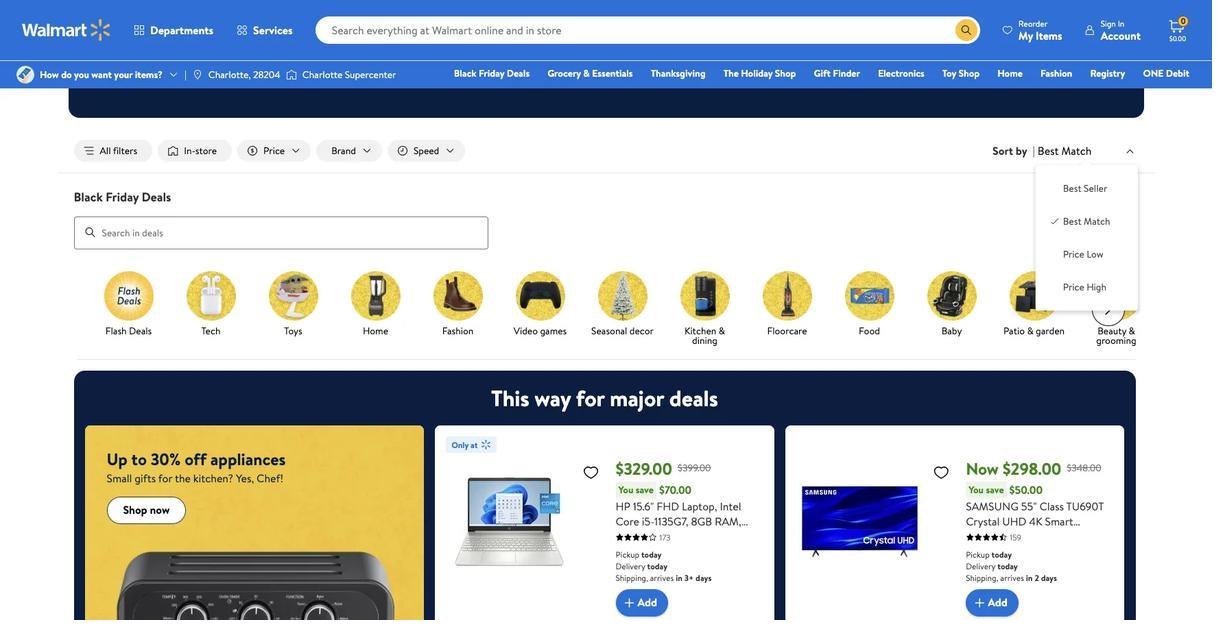 Task type: describe. For each thing, give the bounding box(es) containing it.
best match button
[[1035, 142, 1139, 160]]

uhd
[[1002, 514, 1027, 529]]

159
[[1010, 532, 1022, 544]]

walmart black friday deals for days image
[[480, 0, 732, 24]]

shop home image
[[351, 271, 400, 321]]

smart
[[1045, 514, 1074, 529]]

price low
[[1063, 248, 1104, 262]]

shop video games image
[[516, 271, 565, 321]]

shop floorcare image
[[763, 271, 812, 321]]

tech
[[201, 324, 221, 338]]

you
[[74, 68, 89, 82]]

4k
[[1029, 514, 1043, 529]]

shop tech image
[[186, 271, 236, 321]]

sign in to add to favorites list, hp 15.6" fhd laptop, intel core i5-1135g7, 8gb ram, 256gb ssd, silver, windows 11 home, 15-dy2795wm image
[[583, 464, 599, 481]]

charlotte supercenter
[[302, 68, 396, 82]]

how do you want your items?
[[40, 68, 163, 82]]

my
[[1019, 28, 1033, 43]]

you for $329.00
[[619, 483, 634, 497]]

beauty & grooming link
[[1081, 271, 1152, 348]]

reorder my items
[[1019, 17, 1063, 43]]

black inside black friday deals link
[[454, 67, 477, 80]]

best match inside best match popup button
[[1038, 143, 1092, 158]]

filters
[[113, 144, 137, 158]]

1 horizontal spatial fashion
[[1041, 67, 1073, 80]]

food link
[[834, 271, 905, 339]]

this
[[491, 383, 529, 413]]

0
[[1181, 15, 1186, 27]]

departments
[[150, 23, 213, 38]]

patio
[[1004, 324, 1025, 338]]

0 vertical spatial for
[[576, 383, 605, 413]]

shop patio & garden image
[[1010, 271, 1059, 321]]

savings.
[[508, 40, 564, 64]]

intel
[[720, 499, 741, 514]]

toy shop
[[943, 67, 980, 80]]

256gb
[[616, 529, 649, 544]]

$348.00
[[1067, 462, 1102, 475]]

core
[[616, 514, 639, 529]]

be
[[704, 75, 712, 86]]

only at
[[452, 439, 478, 451]]

toys
[[284, 324, 302, 338]]

at
[[471, 439, 478, 451]]

sort and filter section element
[[57, 129, 1155, 173]]

add for now
[[988, 596, 1008, 611]]

 image for how do you want your items?
[[16, 66, 34, 84]]

tech link
[[175, 271, 247, 339]]

deals inside "flash deals" link
[[129, 324, 152, 338]]

Best Match radio
[[1050, 215, 1060, 226]]

video games link
[[505, 271, 576, 339]]

in-store
[[184, 144, 217, 158]]

$329.00 $399.00
[[616, 457, 711, 481]]

up to 30% off appliances small gifts for the kitchen? yes, chef!
[[107, 448, 286, 486]]

sign
[[1101, 17, 1116, 29]]

i5-
[[642, 514, 655, 529]]

$329.00 group
[[446, 437, 763, 617]]

grocery
[[548, 67, 581, 80]]

pickup today delivery today shipping, arrives in 3+ days
[[616, 549, 712, 584]]

all
[[100, 144, 111, 158]]

0 $0.00
[[1170, 15, 1186, 43]]

yes,
[[236, 471, 254, 486]]

brand
[[331, 144, 356, 158]]

all filters button
[[74, 140, 152, 162]]

charlotte, 28204
[[208, 68, 281, 82]]

this way for major deals
[[491, 383, 718, 413]]

Black Friday Deals search field
[[57, 189, 1155, 249]]

games
[[540, 324, 567, 338]]

charlotte
[[302, 68, 343, 82]]

in
[[1118, 17, 1125, 29]]

save for $329.00
[[636, 483, 654, 497]]

sign in account
[[1101, 17, 1141, 43]]

shop food image
[[845, 271, 894, 321]]

(new)
[[966, 544, 995, 560]]

delivery for now $298.00
[[966, 561, 996, 573]]

floorcare link
[[752, 271, 823, 339]]

last.
[[555, 75, 569, 86]]

2
[[1035, 573, 1039, 584]]

1 horizontal spatial black friday deals
[[454, 67, 530, 80]]

add for $329.00
[[638, 596, 657, 611]]

 image for charlotte, 28204
[[192, 69, 203, 80]]

ssd,
[[651, 529, 674, 544]]

no
[[571, 75, 582, 86]]

beauty & grooming
[[1097, 324, 1137, 348]]

off
[[185, 448, 206, 471]]

15-
[[650, 544, 664, 560]]

television
[[966, 529, 1012, 544]]

best seller
[[1063, 182, 1108, 196]]

baby
[[942, 324, 962, 338]]

1 vertical spatial home
[[363, 324, 388, 338]]

you save $70.00 hp 15.6" fhd laptop, intel core i5-1135g7, 8gb ram, 256gb ssd, silver, windows 11 home, 15-dy2795wm
[[616, 483, 759, 560]]

shop toys image
[[269, 271, 318, 321]]

finder
[[833, 67, 860, 80]]

shop beauty & grooming image
[[1092, 271, 1141, 321]]

add button for $329.00
[[616, 590, 668, 617]]

not
[[689, 75, 702, 86]]

flash deals image
[[104, 271, 153, 321]]

deals inside black friday deals link
[[507, 67, 530, 80]]

flash deals
[[105, 324, 152, 338]]

for inside up to 30% off appliances small gifts for the kitchen? yes, chef!
[[158, 471, 172, 486]]

video games
[[514, 324, 567, 338]]

best inside popup button
[[1038, 143, 1059, 158]]

kitchen?
[[193, 471, 233, 486]]

black friday deals link
[[448, 66, 536, 81]]

tu690t
[[1066, 499, 1104, 514]]

shop kitchen & dining image
[[680, 271, 730, 321]]

supercenter
[[345, 68, 396, 82]]

28204
[[253, 68, 281, 82]]

0 horizontal spatial fashion link
[[422, 271, 494, 339]]

11
[[752, 529, 759, 544]]

Search search field
[[315, 16, 980, 44]]

in for now
[[1026, 573, 1033, 584]]

all filters
[[100, 144, 137, 158]]

next slide for chipmodulewithimages list image
[[1092, 293, 1125, 326]]

$298.00
[[1003, 457, 1062, 481]]

& for essentials
[[583, 67, 590, 80]]

black friday deals inside search box
[[74, 189, 171, 206]]

Walmart Site-Wide search field
[[315, 16, 980, 44]]

0 horizontal spatial home link
[[340, 271, 411, 339]]

limited quantities. while supplies last. no rain checks. select items may not be available in-store.
[[436, 75, 776, 86]]

3+
[[685, 573, 694, 584]]

search image
[[85, 227, 96, 238]]

gift finder link
[[808, 66, 866, 81]]

want
[[91, 68, 112, 82]]

1 vertical spatial fashion
[[442, 324, 474, 338]]

shop baby image
[[927, 271, 977, 321]]

do
[[61, 68, 72, 82]]

0 vertical spatial friday
[[479, 67, 505, 80]]

price for price high
[[1063, 281, 1085, 294]]



Task type: vqa. For each thing, say whether or not it's contained in the screenshot.
Search in deals search box
yes



Task type: locate. For each thing, give the bounding box(es) containing it.
don't
[[638, 40, 679, 64]]

2 vertical spatial price
[[1063, 281, 1085, 294]]

0 vertical spatial best match
[[1038, 143, 1092, 158]]

1 vertical spatial deals
[[142, 189, 171, 206]]

0 vertical spatial black friday deals
[[454, 67, 530, 80]]

home down my
[[998, 67, 1023, 80]]

crystal
[[966, 514, 1000, 529]]

miss
[[683, 40, 714, 64]]

Search in deals search field
[[74, 217, 488, 249]]

arrives left 2
[[1001, 573, 1024, 584]]

15.6"
[[633, 499, 654, 514]]

55"
[[1021, 499, 1037, 514]]

delivery
[[616, 561, 645, 573], [966, 561, 996, 573]]

arrives for $329.00
[[650, 573, 674, 584]]

0 horizontal spatial you
[[619, 483, 634, 497]]

30%
[[151, 448, 181, 471]]

0 vertical spatial black
[[454, 67, 477, 80]]

epic savings. top gifts. don't miss it!
[[473, 40, 733, 64]]

items?
[[135, 68, 163, 82]]

0 horizontal spatial add
[[638, 596, 657, 611]]

walmart image
[[22, 19, 111, 41]]

store
[[195, 144, 217, 158]]

1 vertical spatial match
[[1084, 215, 1110, 229]]

fashion down items
[[1041, 67, 1073, 80]]

match inside option group
[[1084, 215, 1110, 229]]

1 horizontal spatial add button
[[966, 590, 1019, 617]]

save up 15.6"
[[636, 483, 654, 497]]

1 arrives from the left
[[650, 573, 674, 584]]

option group containing best seller
[[1047, 176, 1127, 300]]

1 vertical spatial best
[[1063, 182, 1082, 196]]

shop now button
[[107, 497, 186, 525]]

speed button
[[388, 140, 465, 162]]

add button down pickup today delivery today shipping, arrives in 3+ days
[[616, 590, 668, 617]]

in-store button
[[158, 140, 232, 162]]

1 delivery from the left
[[616, 561, 645, 573]]

| right by
[[1033, 143, 1035, 159]]

1 horizontal spatial in
[[1026, 573, 1033, 584]]

fashion down shop fashion image
[[442, 324, 474, 338]]

| inside sort and filter section element
[[1033, 143, 1035, 159]]

way
[[535, 383, 571, 413]]

& for garden
[[1027, 324, 1034, 338]]

1 vertical spatial |
[[1033, 143, 1035, 159]]

shipping, inside pickup today delivery today shipping, arrives in 3+ days
[[616, 573, 648, 584]]

2 arrives from the left
[[1001, 573, 1024, 584]]

sort by |
[[993, 143, 1035, 159]]

black friday deals down filters
[[74, 189, 171, 206]]

best match right best match option
[[1063, 215, 1110, 229]]

1 horizontal spatial you
[[969, 483, 984, 497]]

toy shop link
[[936, 66, 986, 81]]

laptop,
[[682, 499, 717, 514]]

arrives down 15-
[[650, 573, 674, 584]]

1 vertical spatial black
[[74, 189, 103, 206]]

match down seller
[[1084, 215, 1110, 229]]

1 horizontal spatial friday
[[479, 67, 505, 80]]

grooming
[[1097, 334, 1137, 348]]

| right items? at the left of page
[[185, 68, 187, 82]]

1 horizontal spatial |
[[1033, 143, 1035, 159]]

home down shop home image
[[363, 324, 388, 338]]

0 vertical spatial best
[[1038, 143, 1059, 158]]

shop left the now
[[123, 503, 147, 518]]

0 horizontal spatial arrives
[[650, 573, 674, 584]]

patio & garden link
[[999, 271, 1070, 339]]

you
[[619, 483, 634, 497], [969, 483, 984, 497]]

& inside beauty & grooming
[[1129, 324, 1135, 338]]

electronics link
[[872, 66, 931, 81]]

add to cart image
[[621, 595, 638, 612]]

quantities.
[[465, 75, 501, 86]]

friday inside search box
[[106, 189, 139, 206]]

2 delivery from the left
[[966, 561, 996, 573]]

ram,
[[715, 514, 741, 529]]

best match
[[1038, 143, 1092, 158], [1063, 215, 1110, 229]]

1 save from the left
[[636, 483, 654, 497]]

shipping, for now
[[966, 573, 999, 584]]

1 horizontal spatial add
[[988, 596, 1008, 611]]

now $298.00 $348.00
[[966, 457, 1102, 481]]

2 you from the left
[[969, 483, 984, 497]]

delivery down (new)
[[966, 561, 996, 573]]

save up samsung
[[986, 483, 1004, 497]]

0 vertical spatial |
[[185, 68, 187, 82]]

1 horizontal spatial black
[[454, 67, 477, 80]]

1 vertical spatial friday
[[106, 189, 139, 206]]

black inside black friday deals search box
[[74, 189, 103, 206]]

& right no
[[583, 67, 590, 80]]

for left the
[[158, 471, 172, 486]]

0 horizontal spatial fashion
[[442, 324, 474, 338]]

store.
[[756, 75, 776, 86]]

1 horizontal spatial pickup
[[966, 549, 990, 561]]

the
[[175, 471, 191, 486]]

thanksgiving
[[651, 67, 706, 80]]

in left 3+
[[676, 573, 683, 584]]

0 horizontal spatial shop
[[123, 503, 147, 518]]

1 shipping, from the left
[[616, 573, 648, 584]]

you up hp
[[619, 483, 634, 497]]

& for dining
[[719, 324, 725, 338]]

search icon image
[[961, 25, 972, 36]]

black up search icon
[[74, 189, 103, 206]]

days for now $298.00
[[1041, 573, 1057, 584]]

add down the pickup today delivery today shipping, arrives in 2 days
[[988, 596, 1008, 611]]

0 vertical spatial fashion
[[1041, 67, 1073, 80]]

2 add button from the left
[[966, 590, 1019, 617]]

walmart+
[[1149, 86, 1190, 99]]

pickup inside the pickup today delivery today shipping, arrives in 2 days
[[966, 549, 990, 561]]

1 vertical spatial black friday deals
[[74, 189, 171, 206]]

friday down filters
[[106, 189, 139, 206]]

sort
[[993, 143, 1013, 159]]

& for grooming
[[1129, 324, 1135, 338]]

dy2795wm
[[664, 544, 716, 560]]

arrives inside pickup today delivery today shipping, arrives in 3+ days
[[650, 573, 674, 584]]

1 pickup from the left
[[616, 549, 639, 561]]

account
[[1101, 28, 1141, 43]]

1 horizontal spatial home
[[998, 67, 1023, 80]]

kitchen & dining
[[685, 324, 725, 348]]

debit
[[1166, 67, 1190, 80]]

friday down epic
[[479, 67, 505, 80]]

charlotte,
[[208, 68, 251, 82]]

top
[[568, 40, 593, 64]]

add down pickup today delivery today shipping, arrives in 3+ days
[[638, 596, 657, 611]]

black down epic
[[454, 67, 477, 80]]

for right the way
[[576, 383, 605, 413]]

registry link
[[1084, 66, 1132, 81]]

home link
[[992, 66, 1029, 81], [340, 271, 411, 339]]

0 vertical spatial deals
[[507, 67, 530, 80]]

dining
[[692, 334, 718, 348]]

0 horizontal spatial |
[[185, 68, 187, 82]]

price right store
[[264, 144, 285, 158]]

gifts
[[135, 471, 156, 486]]

days right 3+
[[696, 573, 712, 584]]

& right patio at the bottom of the page
[[1027, 324, 1034, 338]]

 image left charlotte,
[[192, 69, 203, 80]]

arrives inside the pickup today delivery today shipping, arrives in 2 days
[[1001, 573, 1024, 584]]

add button inside $329.00 group
[[616, 590, 668, 617]]

0 horizontal spatial add button
[[616, 590, 668, 617]]

pickup inside pickup today delivery today shipping, arrives in 3+ days
[[616, 549, 639, 561]]

0 vertical spatial home
[[998, 67, 1023, 80]]

small
[[107, 471, 132, 486]]

price for price low
[[1063, 248, 1085, 262]]

0 horizontal spatial friday
[[106, 189, 139, 206]]

1 horizontal spatial shipping,
[[966, 573, 999, 584]]

1 days from the left
[[696, 573, 712, 584]]

deals
[[669, 383, 718, 413]]

save inside 'you save $50.00 samsung 55" class tu690t crystal uhd 4k smart television - un55tu690tfxza (new)'
[[986, 483, 1004, 497]]

1 add button from the left
[[616, 590, 668, 617]]

$0.00
[[1170, 34, 1186, 43]]

delivery inside pickup today delivery today shipping, arrives in 3+ days
[[616, 561, 645, 573]]

you inside 'you save $50.00 samsung 55" class tu690t crystal uhd 4k smart television - un55tu690tfxza (new)'
[[969, 483, 984, 497]]

1 vertical spatial for
[[158, 471, 172, 486]]

epic
[[473, 40, 504, 64]]

price left high
[[1063, 281, 1085, 294]]

1 horizontal spatial for
[[576, 383, 605, 413]]

in inside pickup today delivery today shipping, arrives in 3+ days
[[676, 573, 683, 584]]

limited
[[436, 75, 463, 86]]

arrives for now
[[1001, 573, 1024, 584]]

services
[[253, 23, 293, 38]]

walmart+ link
[[1143, 85, 1196, 100]]

& right dining
[[719, 324, 725, 338]]

0 vertical spatial match
[[1062, 143, 1092, 158]]

shop inside button
[[123, 503, 147, 518]]

0 vertical spatial fashion link
[[1035, 66, 1079, 81]]

8gb
[[691, 514, 712, 529]]

2 add from the left
[[988, 596, 1008, 611]]

the holiday shop
[[724, 67, 796, 80]]

save inside the you save $70.00 hp 15.6" fhd laptop, intel core i5-1135g7, 8gb ram, 256gb ssd, silver, windows 11 home, 15-dy2795wm
[[636, 483, 654, 497]]

add to cart image
[[972, 595, 988, 612]]

add button for now
[[966, 590, 1019, 617]]

option group
[[1047, 176, 1127, 300]]

match
[[1062, 143, 1092, 158], [1084, 215, 1110, 229]]

pickup down the 256gb
[[616, 549, 639, 561]]

0 horizontal spatial black friday deals
[[74, 189, 171, 206]]

best right best match option
[[1063, 215, 1082, 229]]

0 vertical spatial price
[[264, 144, 285, 158]]

0 horizontal spatial pickup
[[616, 549, 639, 561]]

 image
[[16, 66, 34, 84], [192, 69, 203, 80]]

& inside kitchen & dining
[[719, 324, 725, 338]]

days for $329.00
[[696, 573, 712, 584]]

deals inside black friday deals search box
[[142, 189, 171, 206]]

1 vertical spatial fashion link
[[422, 271, 494, 339]]

0 vertical spatial home link
[[992, 66, 1029, 81]]

pickup for $329.00
[[616, 549, 639, 561]]

the
[[724, 67, 739, 80]]

in for $329.00
[[676, 573, 683, 584]]

best right by
[[1038, 143, 1059, 158]]

pickup down the television
[[966, 549, 990, 561]]

black
[[454, 67, 477, 80], [74, 189, 103, 206]]

1 vertical spatial best match
[[1063, 215, 1110, 229]]

sign in to add to favorites list, samsung 55" class tu690t crystal uhd 4k smart television - un55tu690tfxza (new) image
[[933, 464, 950, 481]]

1 vertical spatial home link
[[340, 271, 411, 339]]

black friday deals
[[454, 67, 530, 80], [74, 189, 171, 206]]

2 pickup from the left
[[966, 549, 990, 561]]

2 in from the left
[[1026, 573, 1033, 584]]

price left low
[[1063, 248, 1085, 262]]

shipping, up add to cart image
[[966, 573, 999, 584]]

shop fashion image
[[433, 271, 483, 321]]

2 vertical spatial best
[[1063, 215, 1082, 229]]

video
[[514, 324, 538, 338]]

0 horizontal spatial save
[[636, 483, 654, 497]]

$399.00
[[678, 462, 711, 475]]

rain
[[584, 75, 597, 86]]

1 in from the left
[[676, 573, 683, 584]]

1 horizontal spatial shop
[[775, 67, 796, 80]]

shop right toy
[[959, 67, 980, 80]]

0 horizontal spatial for
[[158, 471, 172, 486]]

price inside dropdown button
[[264, 144, 285, 158]]

& right beauty
[[1129, 324, 1135, 338]]

2 days from the left
[[1041, 573, 1057, 584]]

registry
[[1090, 67, 1125, 80]]

0 horizontal spatial home
[[363, 324, 388, 338]]

delivery for $329.00
[[616, 561, 645, 573]]

pickup for now
[[966, 549, 990, 561]]

best match up best seller
[[1038, 143, 1092, 158]]

select
[[627, 75, 650, 86]]

patio & garden
[[1004, 324, 1065, 338]]

2 shipping, from the left
[[966, 573, 999, 584]]

1 add from the left
[[638, 596, 657, 611]]

deals right flash
[[129, 324, 152, 338]]

supplies
[[525, 75, 553, 86]]

2 vertical spatial deals
[[129, 324, 152, 338]]

2 save from the left
[[986, 483, 1004, 497]]

0 horizontal spatial delivery
[[616, 561, 645, 573]]

price for price
[[264, 144, 285, 158]]

shipping, for $329.00
[[616, 573, 648, 584]]

appliances
[[210, 448, 286, 471]]

deals
[[507, 67, 530, 80], [142, 189, 171, 206], [129, 324, 152, 338]]

0 horizontal spatial in
[[676, 573, 683, 584]]

days right 2
[[1041, 573, 1057, 584]]

items
[[651, 75, 671, 86]]

add
[[638, 596, 657, 611], [988, 596, 1008, 611]]

1 horizontal spatial home link
[[992, 66, 1029, 81]]

delivery inside the pickup today delivery today shipping, arrives in 2 days
[[966, 561, 996, 573]]

price button
[[237, 140, 311, 162]]

you for now $298.00
[[969, 483, 984, 497]]

shop right holiday
[[775, 67, 796, 80]]

baby link
[[916, 271, 988, 339]]

days inside the pickup today delivery today shipping, arrives in 2 days
[[1041, 573, 1057, 584]]

best left seller
[[1063, 182, 1082, 196]]

1 horizontal spatial fashion link
[[1035, 66, 1079, 81]]

0 horizontal spatial shipping,
[[616, 573, 648, 584]]

0 horizontal spatial black
[[74, 189, 103, 206]]

available
[[714, 75, 745, 86]]

1 vertical spatial price
[[1063, 248, 1085, 262]]

shipping, inside the pickup today delivery today shipping, arrives in 2 days
[[966, 573, 999, 584]]

 image
[[286, 68, 297, 82]]

you down now
[[969, 483, 984, 497]]

fashion
[[1041, 67, 1073, 80], [442, 324, 474, 338]]

2 horizontal spatial shop
[[959, 67, 980, 80]]

deals down the in-store button
[[142, 189, 171, 206]]

1 horizontal spatial  image
[[192, 69, 203, 80]]

you inside the you save $70.00 hp 15.6" fhd laptop, intel core i5-1135g7, 8gb ram, 256gb ssd, silver, windows 11 home, 15-dy2795wm
[[619, 483, 634, 497]]

black friday deals down epic
[[454, 67, 530, 80]]

 image left how
[[16, 66, 34, 84]]

add button down the pickup today delivery today shipping, arrives in 2 days
[[966, 590, 1019, 617]]

$329.00
[[616, 457, 672, 481]]

major
[[610, 383, 664, 413]]

delivery down home,
[[616, 561, 645, 573]]

shipping, up add to cart icon
[[616, 573, 648, 584]]

1 you from the left
[[619, 483, 634, 497]]

1 horizontal spatial arrives
[[1001, 573, 1024, 584]]

1 horizontal spatial days
[[1041, 573, 1057, 584]]

you save $50.00 samsung 55" class tu690t crystal uhd 4k smart television - un55tu690tfxza (new)
[[966, 483, 1113, 560]]

match up best seller
[[1062, 143, 1092, 158]]

seller
[[1084, 182, 1108, 196]]

match inside best match popup button
[[1062, 143, 1092, 158]]

brand button
[[316, 140, 382, 162]]

shop seasonal image
[[598, 271, 647, 321]]

kitchen & dining link
[[669, 271, 741, 348]]

in left 2
[[1026, 573, 1033, 584]]

1 horizontal spatial delivery
[[966, 561, 996, 573]]

0 horizontal spatial  image
[[16, 66, 34, 84]]

seasonal decor link
[[587, 271, 658, 339]]

deals down savings.
[[507, 67, 530, 80]]

add inside $329.00 group
[[638, 596, 657, 611]]

gift finder
[[814, 67, 860, 80]]

for
[[576, 383, 605, 413], [158, 471, 172, 486]]

0 horizontal spatial days
[[696, 573, 712, 584]]

1 horizontal spatial save
[[986, 483, 1004, 497]]

your
[[114, 68, 133, 82]]

in inside the pickup today delivery today shipping, arrives in 2 days
[[1026, 573, 1033, 584]]

home
[[998, 67, 1023, 80], [363, 324, 388, 338]]

save for now
[[986, 483, 1004, 497]]

garden
[[1036, 324, 1065, 338]]

days inside pickup today delivery today shipping, arrives in 3+ days
[[696, 573, 712, 584]]



